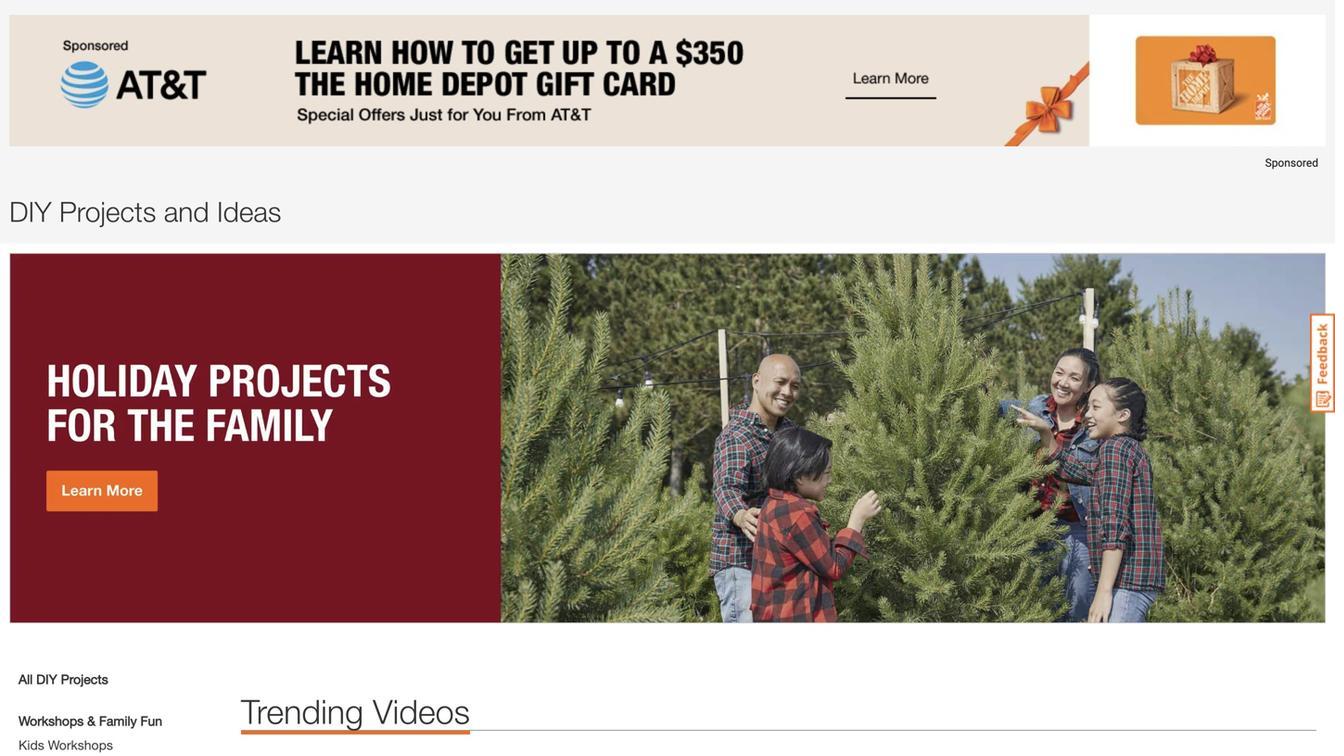Task type: locate. For each thing, give the bounding box(es) containing it.
kids
[[19, 738, 44, 754]]

ideas
[[217, 195, 281, 228]]

workshops down workshops & family fun link at the left of page
[[48, 738, 113, 754]]

workshops & family fun kids workshops
[[19, 714, 162, 754]]

diy projects and ideas
[[9, 195, 281, 228]]

1 vertical spatial workshops
[[48, 738, 113, 754]]

videos
[[373, 692, 470, 732]]

workshops & family fun link
[[19, 712, 162, 731]]

projects left and
[[59, 195, 156, 228]]

workshops up kids workshops link
[[19, 714, 84, 729]]

workshops
[[19, 714, 84, 729], [48, 738, 113, 754]]

diy
[[9, 195, 52, 228], [36, 672, 57, 688]]

trending
[[241, 692, 364, 732]]

all diy projects
[[19, 672, 108, 688]]

kids workshops link
[[19, 738, 113, 754]]

projects up workshops & family fun link at the left of page
[[61, 672, 108, 688]]

advertisement region
[[9, 15, 1326, 177]]

projects
[[59, 195, 156, 228], [61, 672, 108, 688]]

holiday projects for the family image
[[9, 253, 1326, 624]]



Task type: vqa. For each thing, say whether or not it's contained in the screenshot.
bottom DIY
yes



Task type: describe. For each thing, give the bounding box(es) containing it.
all diy projects link
[[19, 671, 108, 690]]

0 vertical spatial workshops
[[19, 714, 84, 729]]

1 vertical spatial projects
[[61, 672, 108, 688]]

feedback link image
[[1310, 313, 1335, 414]]

fun
[[140, 714, 162, 729]]

trending videos
[[241, 692, 470, 732]]

0 vertical spatial diy
[[9, 195, 52, 228]]

all
[[19, 672, 33, 688]]

0 vertical spatial projects
[[59, 195, 156, 228]]

family
[[99, 714, 137, 729]]

1 vertical spatial diy
[[36, 672, 57, 688]]

and
[[164, 195, 209, 228]]

&
[[87, 714, 95, 729]]



